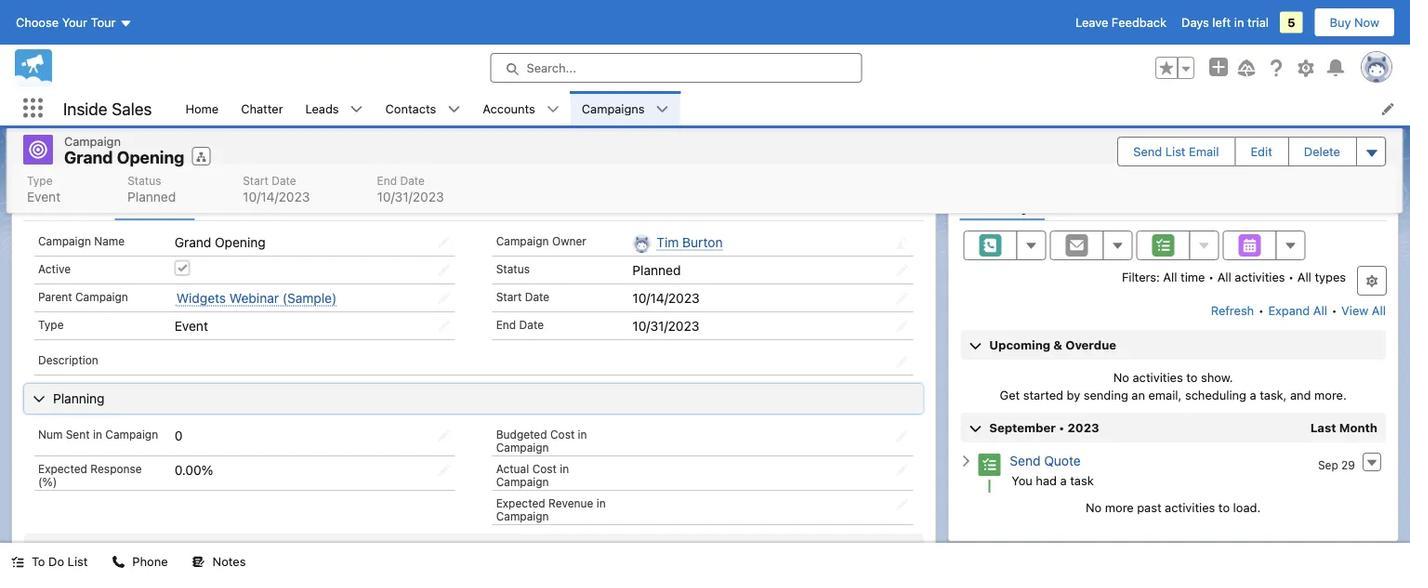 Task type: vqa. For each thing, say whether or not it's contained in the screenshot.
Get on the right
yes



Task type: describe. For each thing, give the bounding box(es) containing it.
in for expected revenue in campaign
[[597, 497, 606, 510]]

expected for expected revenue in campaign
[[496, 497, 546, 510]]

0 vertical spatial list
[[1166, 144, 1186, 158]]

search...
[[527, 61, 577, 75]]

campaign name
[[38, 234, 125, 247]]

sent
[[66, 428, 90, 441]]

leave feedback
[[1076, 15, 1167, 29]]

1 vertical spatial event
[[175, 318, 208, 333]]

1 horizontal spatial to
[[1219, 500, 1230, 514]]

campaign inside expected revenue in campaign
[[496, 510, 549, 523]]

a inside "no activities to show. get started by sending an email, scheduling a task, and more."
[[1250, 388, 1257, 402]]

sep
[[1319, 458, 1339, 471]]

get
[[1000, 388, 1020, 402]]

response
[[91, 462, 142, 475]]

home link
[[174, 91, 230, 126]]

0 horizontal spatial 10/14/2023
[[243, 189, 310, 205]]

grand for campaign name
[[175, 234, 211, 250]]

related
[[38, 197, 89, 215]]

campaign down inside in the left of the page
[[64, 134, 121, 148]]

notes button
[[181, 543, 257, 580]]

choose your tour
[[16, 15, 116, 29]]

• left the 2023
[[1059, 421, 1065, 435]]

campaign statistics
[[53, 541, 173, 556]]

tour
[[91, 15, 116, 29]]

in for budgeted cost in campaign
[[578, 428, 587, 441]]

list for description
[[12, 163, 1398, 214]]

cost for 0
[[551, 428, 575, 441]]

overdue
[[1066, 338, 1117, 352]]

campaign owner
[[496, 234, 587, 247]]

activity
[[975, 197, 1030, 215]]

to inside "no activities to show. get started by sending an email, scheduling a task, and more."
[[1187, 370, 1198, 384]]

contacts list item
[[374, 91, 472, 126]]

webinar
[[230, 290, 279, 305]]

load.
[[1234, 500, 1261, 514]]

no more past activities to load. status
[[960, 500, 1387, 514]]

end date 10/31/2023
[[377, 174, 444, 205]]

leave
[[1076, 15, 1109, 29]]

scheduling
[[1186, 388, 1247, 402]]

leads
[[306, 101, 339, 115]]

• right time
[[1209, 270, 1215, 284]]

planning button
[[24, 384, 924, 414]]

grand opening for campaign name
[[175, 234, 266, 250]]

by
[[1067, 388, 1081, 402]]

• up expand
[[1289, 270, 1295, 284]]

owner
[[552, 234, 587, 247]]

opening for campaign
[[117, 147, 184, 167]]

name
[[94, 234, 125, 247]]

edit button
[[1236, 137, 1288, 165]]

campaigns
[[582, 101, 645, 115]]

to
[[32, 555, 45, 569]]

date for end date
[[519, 318, 544, 331]]

in for actual cost in campaign
[[560, 462, 569, 475]]

text default image inside notes button
[[192, 556, 205, 569]]

past
[[1138, 500, 1162, 514]]

budgeted cost in campaign
[[496, 428, 587, 454]]

all left time
[[1164, 270, 1178, 284]]

your
[[62, 15, 87, 29]]

all left "types"
[[1298, 270, 1312, 284]]

tim burton link
[[657, 234, 723, 251]]

campaign up active
[[38, 234, 91, 247]]

campaign up response
[[105, 428, 158, 441]]

date for end date 10/31/2023
[[400, 174, 425, 187]]

left
[[1213, 15, 1231, 29]]

do
[[48, 555, 64, 569]]

0 vertical spatial 10/31/2023
[[377, 189, 444, 205]]

campaign inside the budgeted cost in campaign
[[496, 441, 549, 454]]

details
[[130, 197, 180, 215]]

contacts
[[386, 101, 436, 115]]

more
[[1106, 500, 1134, 514]]

0.00%
[[175, 462, 213, 478]]

text default image inside phone button
[[112, 556, 125, 569]]

september  •  2023
[[990, 421, 1100, 435]]

parent campaign
[[38, 290, 128, 303]]

campaign right parent
[[75, 290, 128, 303]]

grand opening for campaign
[[64, 147, 184, 167]]

delete
[[1305, 144, 1341, 158]]

an
[[1132, 388, 1146, 402]]

active
[[38, 262, 71, 275]]

task,
[[1260, 388, 1287, 402]]

chatter link
[[230, 91, 294, 126]]

2 vertical spatial activities
[[1165, 500, 1216, 514]]

refresh button
[[1211, 296, 1256, 325]]

end date
[[496, 318, 544, 331]]

filters: all time • all activities • all types
[[1122, 270, 1347, 284]]

now
[[1355, 15, 1380, 29]]

edit
[[1251, 144, 1273, 158]]

campaigns list item
[[571, 91, 680, 126]]

days
[[1182, 15, 1210, 29]]

inside sales
[[63, 98, 152, 118]]

list for status
[[174, 91, 1411, 126]]

days left in trial
[[1182, 15, 1269, 29]]

5
[[1288, 15, 1296, 29]]

accounts
[[483, 101, 536, 115]]

you had a task
[[1012, 473, 1094, 487]]

num
[[38, 428, 63, 441]]

text default image inside leads list item
[[350, 103, 363, 116]]

status for status planned
[[128, 174, 161, 187]]

upcoming & overdue
[[990, 338, 1117, 352]]

leads link
[[294, 91, 350, 126]]

phone
[[132, 555, 168, 569]]

in for days left in trial
[[1235, 15, 1245, 29]]

send list email
[[1134, 144, 1220, 158]]

campaign inside dropdown button
[[53, 541, 114, 556]]

text default image inside to do list button
[[11, 556, 24, 569]]

actual
[[496, 462, 529, 475]]

accounts link
[[472, 91, 547, 126]]

1 vertical spatial 10/31/2023
[[633, 318, 700, 333]]

campaigns link
[[571, 91, 656, 126]]

send for send quote
[[1010, 454, 1041, 469]]

types
[[1315, 270, 1347, 284]]

sep 29
[[1319, 458, 1356, 471]]

true image
[[175, 260, 190, 276]]

0 horizontal spatial planned
[[128, 189, 176, 205]]



Task type: locate. For each thing, give the bounding box(es) containing it.
status
[[128, 174, 161, 187], [496, 262, 530, 275]]

status up start date
[[496, 262, 530, 275]]

upcoming & overdue button
[[961, 330, 1387, 360]]

buy now button
[[1315, 7, 1396, 37]]

cost for 0.00%
[[533, 462, 557, 475]]

expected
[[38, 462, 87, 475], [496, 497, 546, 510]]

no left "more"
[[1086, 500, 1102, 514]]

status inside status planned
[[128, 174, 161, 187]]

0 horizontal spatial start
[[243, 174, 269, 187]]

0 horizontal spatial expected
[[38, 462, 87, 475]]

in right left
[[1235, 15, 1245, 29]]

10/14/2023 down the tim
[[633, 290, 700, 305]]

type inside type event
[[27, 174, 53, 187]]

1 vertical spatial list
[[68, 555, 88, 569]]

start down the chatter "link" on the top
[[243, 174, 269, 187]]

1 horizontal spatial list
[[1166, 144, 1186, 158]]

• left expand
[[1259, 304, 1265, 318]]

delete button
[[1290, 137, 1356, 165]]

text default image left notes
[[192, 556, 205, 569]]

list
[[174, 91, 1411, 126], [12, 163, 1398, 214]]

1 horizontal spatial event
[[175, 318, 208, 333]]

campaign left the owner
[[496, 234, 549, 247]]

campaign inside actual cost in campaign
[[496, 475, 549, 488]]

end for end date 10/31/2023
[[377, 174, 397, 187]]

1 vertical spatial send
[[1010, 454, 1041, 469]]

start for start date 10/14/2023
[[243, 174, 269, 187]]

a right had
[[1061, 473, 1067, 487]]

no
[[1114, 370, 1130, 384], [1086, 500, 1102, 514]]

1 vertical spatial a
[[1061, 473, 1067, 487]]

end for end date
[[496, 318, 516, 331]]

activities right past
[[1165, 500, 1216, 514]]

status up the details
[[128, 174, 161, 187]]

cost inside actual cost in campaign
[[533, 462, 557, 475]]

1 horizontal spatial a
[[1250, 388, 1257, 402]]

burton
[[683, 234, 723, 250]]

0 vertical spatial 10/14/2023
[[243, 189, 310, 205]]

0 vertical spatial a
[[1250, 388, 1257, 402]]

text default image left to
[[11, 556, 24, 569]]

0 vertical spatial end
[[377, 174, 397, 187]]

1 vertical spatial expected
[[496, 497, 546, 510]]

0 vertical spatial cost
[[551, 428, 575, 441]]

10/31/2023 down contacts link
[[377, 189, 444, 205]]

0 horizontal spatial status
[[128, 174, 161, 187]]

0 horizontal spatial end
[[377, 174, 397, 187]]

opening for campaign name
[[215, 234, 266, 250]]

in inside expected revenue in campaign
[[597, 497, 606, 510]]

expected for expected response (%)
[[38, 462, 87, 475]]

(%)
[[38, 475, 57, 488]]

text default image left task image
[[960, 455, 973, 468]]

refresh • expand all • view all
[[1211, 304, 1387, 318]]

1 horizontal spatial start
[[496, 290, 522, 303]]

0 horizontal spatial event
[[27, 189, 61, 205]]

date inside start date 10/14/2023
[[272, 174, 296, 187]]

• left view
[[1332, 304, 1338, 318]]

1 vertical spatial opening
[[215, 234, 266, 250]]

0 horizontal spatial no
[[1086, 500, 1102, 514]]

upcoming
[[990, 338, 1051, 352]]

1 vertical spatial grand
[[175, 234, 211, 250]]

send up the you
[[1010, 454, 1041, 469]]

expected inside expected response (%)
[[38, 462, 87, 475]]

end down contacts link
[[377, 174, 397, 187]]

no activities to show. get started by sending an email, scheduling a task, and more.
[[1000, 370, 1347, 402]]

revenue
[[549, 497, 594, 510]]

related link
[[23, 197, 104, 220]]

expected down num
[[38, 462, 87, 475]]

expected response (%)
[[38, 462, 142, 488]]

in right the budgeted
[[578, 428, 587, 441]]

campaign statistics button
[[24, 534, 924, 564]]

1 horizontal spatial grand
[[175, 234, 211, 250]]

1 vertical spatial to
[[1219, 500, 1230, 514]]

event down widgets at left
[[175, 318, 208, 333]]

0 vertical spatial to
[[1187, 370, 1198, 384]]

expected revenue in campaign
[[496, 497, 606, 523]]

1 horizontal spatial end
[[496, 318, 516, 331]]

no more past activities to load.
[[1086, 500, 1261, 514]]

to
[[1187, 370, 1198, 384], [1219, 500, 1230, 514]]

1 vertical spatial activities
[[1133, 370, 1184, 384]]

all right view
[[1373, 304, 1387, 318]]

1 horizontal spatial expected
[[496, 497, 546, 510]]

leads list item
[[294, 91, 374, 126]]

0 horizontal spatial a
[[1061, 473, 1067, 487]]

0 horizontal spatial opening
[[117, 147, 184, 167]]

0 vertical spatial activities
[[1235, 270, 1286, 284]]

inside
[[63, 98, 108, 118]]

0 vertical spatial event
[[27, 189, 61, 205]]

1 vertical spatial type
[[38, 318, 64, 331]]

text default image right leads at left top
[[350, 103, 363, 116]]

text default image
[[350, 103, 363, 116], [448, 103, 461, 116], [547, 103, 560, 116], [960, 455, 973, 468], [11, 556, 24, 569], [112, 556, 125, 569], [192, 556, 205, 569]]

grand down inside in the left of the page
[[64, 147, 113, 167]]

date down the chatter "link" on the top
[[272, 174, 296, 187]]

send
[[1134, 144, 1163, 158], [1010, 454, 1041, 469]]

activity link
[[960, 197, 1045, 220]]

all right time
[[1218, 270, 1232, 284]]

opening up the webinar
[[215, 234, 266, 250]]

1 horizontal spatial opening
[[215, 234, 266, 250]]

date for start date 10/14/2023
[[272, 174, 296, 187]]

send inside button
[[1134, 144, 1163, 158]]

type event
[[27, 174, 61, 205]]

end
[[377, 174, 397, 187], [496, 318, 516, 331]]

opening
[[117, 147, 184, 167], [215, 234, 266, 250]]

status planned
[[128, 174, 176, 205]]

send list email button
[[1119, 137, 1234, 165]]

start date
[[496, 290, 550, 303]]

start for start date
[[496, 290, 522, 303]]

planned up true image
[[128, 189, 176, 205]]

(sample)
[[282, 290, 337, 305]]

date inside end date 10/31/2023
[[400, 174, 425, 187]]

1 horizontal spatial status
[[496, 262, 530, 275]]

all right expand
[[1314, 304, 1328, 318]]

1 vertical spatial no
[[1086, 500, 1102, 514]]

list
[[1166, 144, 1186, 158], [68, 555, 88, 569]]

grand opening up true image
[[175, 234, 266, 250]]

in inside actual cost in campaign
[[560, 462, 569, 475]]

grand up true image
[[175, 234, 211, 250]]

show.
[[1202, 370, 1234, 384]]

activities
[[1235, 270, 1286, 284], [1133, 370, 1184, 384], [1165, 500, 1216, 514]]

0 horizontal spatial list
[[68, 555, 88, 569]]

0 vertical spatial grand opening
[[64, 147, 184, 167]]

details link
[[115, 197, 195, 220]]

a
[[1250, 388, 1257, 402], [1061, 473, 1067, 487]]

text default image inside 'contacts' list item
[[448, 103, 461, 116]]

list containing home
[[174, 91, 1411, 126]]

text default image right contacts
[[448, 103, 461, 116]]

no inside "no activities to show. get started by sending an email, scheduling a task, and more."
[[1114, 370, 1130, 384]]

1 vertical spatial start
[[496, 290, 522, 303]]

task image
[[979, 454, 1001, 476]]

planned down the tim
[[633, 262, 681, 278]]

date up end date
[[525, 290, 550, 303]]

1 vertical spatial grand opening
[[175, 234, 266, 250]]

1 vertical spatial list
[[12, 163, 1398, 214]]

a left task,
[[1250, 388, 1257, 402]]

end inside end date 10/31/2023
[[377, 174, 397, 187]]

choose
[[16, 15, 59, 29]]

0 vertical spatial grand
[[64, 147, 113, 167]]

grand opening
[[64, 147, 184, 167], [175, 234, 266, 250]]

type for type
[[38, 318, 64, 331]]

send for send list email
[[1134, 144, 1163, 158]]

send quote link
[[1010, 454, 1081, 469]]

expand
[[1269, 304, 1311, 318]]

10/31/2023 down the tim
[[633, 318, 700, 333]]

sales
[[112, 98, 152, 118]]

0 horizontal spatial to
[[1187, 370, 1198, 384]]

last
[[1311, 421, 1337, 435]]

1 vertical spatial cost
[[533, 462, 557, 475]]

end down start date
[[496, 318, 516, 331]]

campaign up expected revenue in campaign
[[496, 475, 549, 488]]

notes
[[213, 555, 246, 569]]

send left the email
[[1134, 144, 1163, 158]]

time
[[1181, 270, 1206, 284]]

email,
[[1149, 388, 1182, 402]]

parent
[[38, 290, 72, 303]]

start up end date
[[496, 290, 522, 303]]

0 horizontal spatial grand
[[64, 147, 113, 167]]

email
[[1190, 144, 1220, 158]]

&
[[1054, 338, 1063, 352]]

list right do on the left
[[68, 555, 88, 569]]

in up revenue
[[560, 462, 569, 475]]

leave feedback link
[[1076, 15, 1167, 29]]

0 vertical spatial planned
[[128, 189, 176, 205]]

to left 'show.'
[[1187, 370, 1198, 384]]

accounts list item
[[472, 91, 571, 126]]

widgets
[[176, 290, 226, 305]]

chatter
[[241, 101, 283, 115]]

refresh
[[1211, 304, 1255, 318]]

no up sending
[[1114, 370, 1130, 384]]

type up 'related' on the top of the page
[[27, 174, 53, 187]]

0 horizontal spatial send
[[1010, 454, 1041, 469]]

cost right the budgeted
[[551, 428, 575, 441]]

1 vertical spatial status
[[496, 262, 530, 275]]

list containing event
[[12, 163, 1398, 214]]

list left the email
[[1166, 144, 1186, 158]]

1 horizontal spatial send
[[1134, 144, 1163, 158]]

you
[[1012, 473, 1033, 487]]

activities up email,
[[1133, 370, 1184, 384]]

expected down actual cost in campaign
[[496, 497, 546, 510]]

1 vertical spatial planned
[[633, 262, 681, 278]]

type for type event
[[27, 174, 53, 187]]

opening up status planned
[[117, 147, 184, 167]]

2023
[[1068, 421, 1100, 435]]

campaign down actual cost in campaign
[[496, 510, 549, 523]]

10/14/2023
[[243, 189, 310, 205], [633, 290, 700, 305]]

type
[[27, 174, 53, 187], [38, 318, 64, 331]]

1 horizontal spatial planned
[[633, 262, 681, 278]]

campaign up actual
[[496, 441, 549, 454]]

0 vertical spatial type
[[27, 174, 53, 187]]

no for more
[[1086, 500, 1102, 514]]

29
[[1342, 458, 1356, 471]]

0 horizontal spatial 10/31/2023
[[377, 189, 444, 205]]

cost
[[551, 428, 575, 441], [533, 462, 557, 475]]

start inside start date 10/14/2023
[[243, 174, 269, 187]]

type down parent
[[38, 318, 64, 331]]

grand for campaign
[[64, 147, 113, 167]]

in right revenue
[[597, 497, 606, 510]]

expected inside expected revenue in campaign
[[496, 497, 546, 510]]

cost inside the budgeted cost in campaign
[[551, 428, 575, 441]]

statistics
[[117, 541, 173, 556]]

start date 10/14/2023
[[243, 174, 310, 205]]

group
[[1156, 57, 1195, 79]]

0 vertical spatial expected
[[38, 462, 87, 475]]

view
[[1342, 304, 1369, 318]]

task
[[1071, 473, 1094, 487]]

0 vertical spatial no
[[1114, 370, 1130, 384]]

1 horizontal spatial 10/14/2023
[[633, 290, 700, 305]]

10/31/2023
[[377, 189, 444, 205], [633, 318, 700, 333]]

planning
[[53, 391, 105, 406]]

1 vertical spatial end
[[496, 318, 516, 331]]

0 vertical spatial status
[[128, 174, 161, 187]]

in inside the budgeted cost in campaign
[[578, 428, 587, 441]]

buy
[[1330, 15, 1352, 29]]

10/14/2023 down the chatter "link" on the top
[[243, 189, 310, 205]]

in right sent
[[93, 428, 102, 441]]

activities inside "no activities to show. get started by sending an email, scheduling a task, and more."
[[1133, 370, 1184, 384]]

cost down the budgeted cost in campaign
[[533, 462, 557, 475]]

home
[[185, 101, 219, 115]]

0 vertical spatial opening
[[117, 147, 184, 167]]

widgets webinar (sample)
[[176, 290, 337, 305]]

started
[[1024, 388, 1064, 402]]

month
[[1340, 421, 1378, 435]]

0
[[175, 428, 183, 443]]

0 vertical spatial send
[[1134, 144, 1163, 158]]

grand opening up status planned
[[64, 147, 184, 167]]

sending
[[1084, 388, 1129, 402]]

1 vertical spatial 10/14/2023
[[633, 290, 700, 305]]

1 horizontal spatial no
[[1114, 370, 1130, 384]]

widgets webinar (sample) link
[[176, 290, 337, 306]]

event up campaign name
[[27, 189, 61, 205]]

0 vertical spatial start
[[243, 174, 269, 187]]

text default image inside accounts list item
[[547, 103, 560, 116]]

activities up refresh
[[1235, 270, 1286, 284]]

no for activities
[[1114, 370, 1130, 384]]

last month
[[1311, 421, 1378, 435]]

start
[[243, 174, 269, 187], [496, 290, 522, 303]]

1 horizontal spatial 10/31/2023
[[633, 318, 700, 333]]

text default image left phone
[[112, 556, 125, 569]]

date down start date
[[519, 318, 544, 331]]

trial
[[1248, 15, 1269, 29]]

•
[[1209, 270, 1215, 284], [1289, 270, 1295, 284], [1259, 304, 1265, 318], [1332, 304, 1338, 318], [1059, 421, 1065, 435]]

date down contacts link
[[400, 174, 425, 187]]

to left load.
[[1219, 500, 1230, 514]]

in for num sent in campaign
[[93, 428, 102, 441]]

text default image down search...
[[547, 103, 560, 116]]

campaign right to
[[53, 541, 114, 556]]

budgeted
[[496, 428, 547, 441]]

status for status
[[496, 262, 530, 275]]

text default image
[[656, 103, 669, 116]]

tim burton
[[657, 234, 723, 250]]

date for start date
[[525, 290, 550, 303]]

contacts link
[[374, 91, 448, 126]]

filters:
[[1122, 270, 1160, 284]]

choose your tour button
[[15, 7, 133, 37]]

0 vertical spatial list
[[174, 91, 1411, 126]]



